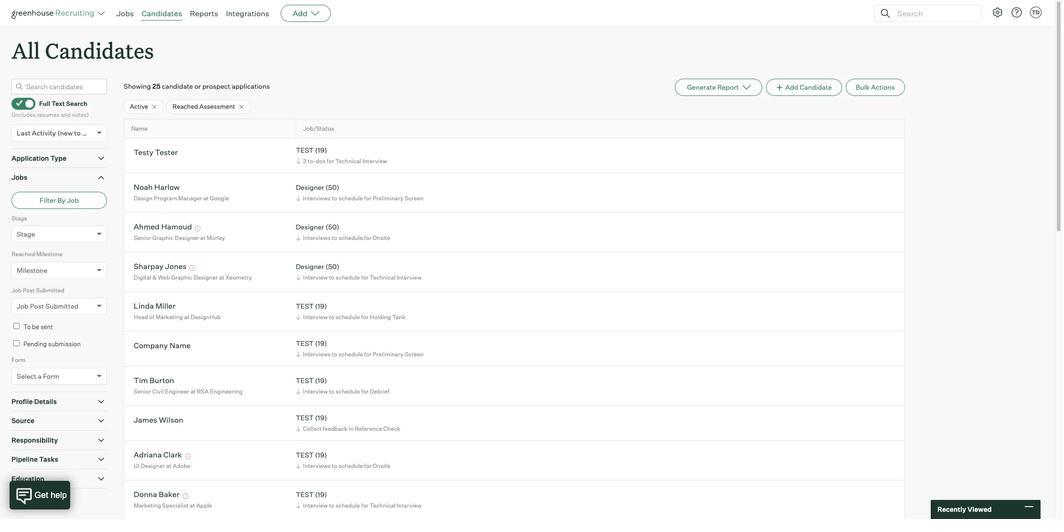 Task type: locate. For each thing, give the bounding box(es) containing it.
(50) for ahmed hamoud
[[326, 223, 339, 231]]

(50) down 3 to-dos for technical interview link
[[326, 184, 339, 192]]

job
[[67, 196, 79, 204], [11, 287, 22, 294], [17, 302, 29, 310]]

to up test (19) interviews to schedule for preliminary screen
[[329, 314, 334, 321]]

interviews to schedule for preliminary screen link up the designer (50) interviews to schedule for onsite
[[294, 194, 426, 203]]

(19) inside test (19) interview to schedule for debrief
[[315, 377, 327, 385]]

add inside popup button
[[293, 9, 308, 18]]

linda miller link
[[134, 301, 176, 312]]

sharpay
[[134, 262, 163, 271]]

to-
[[308, 158, 316, 165]]

0 vertical spatial interview to schedule for technical interview link
[[294, 273, 424, 282]]

2 screen from the top
[[405, 351, 424, 358]]

7 (19) from the top
[[315, 491, 327, 499]]

td button
[[1030, 7, 1042, 18]]

submission
[[48, 340, 81, 348]]

to for last activity (new to old)
[[74, 129, 81, 137]]

2 interviews to schedule for onsite link from the top
[[294, 462, 393, 471]]

Search text field
[[895, 6, 972, 20]]

test inside test (19) interview to schedule for holding tank
[[296, 302, 314, 311]]

test inside test (19) 3 to-dos for technical interview
[[296, 146, 314, 154]]

(50) down designer (50) interviews to schedule for preliminary screen on the top of page
[[326, 223, 339, 231]]

(19) for test (19) 3 to-dos for technical interview
[[315, 146, 327, 154]]

to up the designer (50) interviews to schedule for onsite
[[332, 195, 337, 202]]

reached down stage element
[[11, 251, 35, 258]]

for
[[327, 158, 334, 165], [364, 195, 371, 202], [364, 234, 371, 242], [361, 274, 369, 281], [361, 314, 369, 321], [364, 351, 371, 358], [361, 388, 369, 395], [364, 463, 371, 470], [361, 502, 369, 509]]

1 vertical spatial job
[[11, 287, 22, 294]]

company
[[134, 341, 168, 351]]

for inside designer (50) interview to schedule for technical interview
[[361, 274, 369, 281]]

full text search (includes resumes and notes)
[[11, 100, 89, 118]]

to inside test (19) interview to schedule for technical interview
[[329, 502, 334, 509]]

technical inside test (19) 3 to-dos for technical interview
[[335, 158, 361, 165]]

3 interviews from the top
[[303, 351, 331, 358]]

0 horizontal spatial name
[[131, 125, 148, 132]]

(19) inside test (19) interview to schedule for technical interview
[[315, 491, 327, 499]]

design
[[134, 195, 153, 202]]

4 interviews from the top
[[303, 463, 331, 470]]

ahmed hamoud
[[134, 222, 192, 232]]

manager
[[178, 195, 202, 202]]

0 horizontal spatial add
[[293, 9, 308, 18]]

schedule up the designer (50) interviews to schedule for onsite
[[339, 195, 363, 202]]

candidates down jobs link
[[45, 36, 154, 64]]

1 preliminary from the top
[[373, 195, 404, 202]]

to
[[23, 323, 31, 331]]

form down pending submission option
[[11, 357, 25, 364]]

search
[[66, 100, 87, 107]]

full
[[39, 100, 50, 107]]

0 vertical spatial add
[[293, 9, 308, 18]]

1 vertical spatial milestone
[[17, 266, 47, 274]]

1 horizontal spatial reached
[[173, 103, 198, 110]]

7 test from the top
[[296, 491, 314, 499]]

1 test from the top
[[296, 146, 314, 154]]

to down test (19) interviews to schedule for onsite
[[329, 502, 334, 509]]

for inside designer (50) interviews to schedule for preliminary screen
[[364, 195, 371, 202]]

adriana
[[134, 450, 162, 460]]

post up to
[[23, 287, 35, 294]]

schedule for test (19) interview to schedule for technical interview
[[336, 502, 360, 509]]

at inside tim burton senior civil engineer at rsa engineering
[[190, 388, 196, 395]]

1 vertical spatial onsite
[[373, 463, 390, 470]]

interviews for designer (50) interviews to schedule for onsite
[[303, 234, 331, 242]]

1 vertical spatial reached
[[11, 251, 35, 258]]

interviews to schedule for onsite link up test (19) interview to schedule for technical interview
[[294, 462, 393, 471]]

1 (50) from the top
[[326, 184, 339, 192]]

tank
[[392, 314, 405, 321]]

for for designer (50) interviews to schedule for onsite
[[364, 234, 371, 242]]

(19) for test (19) collect feedback in reference check
[[315, 414, 327, 422]]

prospect
[[202, 82, 230, 90]]

2 interviews to schedule for preliminary screen link from the top
[[294, 350, 426, 359]]

1 onsite from the top
[[373, 234, 390, 242]]

2 vertical spatial (50)
[[326, 263, 339, 271]]

2 preliminary from the top
[[373, 351, 404, 358]]

stage element
[[11, 214, 107, 250]]

to inside the designer (50) interviews to schedule for onsite
[[332, 234, 337, 242]]

interviews inside test (19) interviews to schedule for preliminary screen
[[303, 351, 331, 358]]

0 horizontal spatial form
[[11, 357, 25, 364]]

all candidates
[[11, 36, 154, 64]]

test
[[296, 146, 314, 154], [296, 302, 314, 311], [296, 340, 314, 348], [296, 377, 314, 385], [296, 414, 314, 422], [296, 451, 314, 459], [296, 491, 314, 499]]

donna baker has been in technical interview for more than 14 days image
[[181, 494, 190, 500]]

form
[[11, 357, 25, 364], [43, 372, 59, 380]]

2 interview to schedule for technical interview link from the top
[[294, 501, 424, 510]]

(19) inside test (19) 3 to-dos for technical interview
[[315, 146, 327, 154]]

0 vertical spatial (50)
[[326, 184, 339, 192]]

to up test (19) interview to schedule for holding tank
[[329, 274, 334, 281]]

for for designer (50) interview to schedule for technical interview
[[361, 274, 369, 281]]

marketing inside "linda miller head of marketing at designhub"
[[156, 314, 183, 321]]

(19) for test (19) interviews to schedule for preliminary screen
[[315, 340, 327, 348]]

1 vertical spatial (50)
[[326, 223, 339, 231]]

education
[[11, 475, 44, 483]]

2 vertical spatial technical
[[370, 502, 396, 509]]

schedule inside designer (50) interviews to schedule for preliminary screen
[[339, 195, 363, 202]]

specialist
[[162, 502, 189, 509]]

3 test from the top
[[296, 340, 314, 348]]

adriana clark
[[134, 450, 182, 460]]

add candidate
[[785, 83, 832, 91]]

schedule up test (19) collect feedback in reference check
[[336, 388, 360, 395]]

(50) inside designer (50) interview to schedule for technical interview
[[326, 263, 339, 271]]

2 senior from the top
[[134, 388, 151, 395]]

1 vertical spatial interview to schedule for technical interview link
[[294, 501, 424, 510]]

interviews to schedule for preliminary screen link
[[294, 194, 426, 203], [294, 350, 426, 359]]

0 vertical spatial onsite
[[373, 234, 390, 242]]

at left the designhub
[[184, 314, 189, 321]]

schedule left holding
[[336, 314, 360, 321]]

post up to be sent
[[30, 302, 44, 310]]

designer
[[296, 184, 324, 192], [296, 223, 324, 231], [175, 234, 199, 242], [296, 263, 324, 271], [194, 274, 218, 281], [141, 463, 165, 470]]

linda
[[134, 301, 154, 311]]

0 vertical spatial milestone
[[36, 251, 63, 258]]

(19) down collect
[[315, 451, 327, 459]]

designer inside designer (50) interview to schedule for technical interview
[[296, 263, 324, 271]]

interviews to schedule for onsite link
[[294, 233, 393, 242], [294, 462, 393, 471]]

schedule for designer (50) interviews to schedule for onsite
[[339, 234, 363, 242]]

(19) for test (19) interview to schedule for holding tank
[[315, 302, 327, 311]]

preliminary inside test (19) interviews to schedule for preliminary screen
[[373, 351, 404, 358]]

3 (50) from the top
[[326, 263, 339, 271]]

0 vertical spatial graphic
[[152, 234, 173, 242]]

0 vertical spatial technical
[[335, 158, 361, 165]]

0 vertical spatial jobs
[[116, 9, 134, 18]]

1 interviews to schedule for onsite link from the top
[[294, 233, 393, 242]]

(50) inside the designer (50) interviews to schedule for onsite
[[326, 223, 339, 231]]

generate report
[[687, 83, 739, 91]]

to inside designer (50) interview to schedule for technical interview
[[329, 274, 334, 281]]

1 senior from the top
[[134, 234, 151, 242]]

(19) inside test (19) interviews to schedule for onsite
[[315, 451, 327, 459]]

schedule up test (19) interview to schedule for holding tank
[[336, 274, 360, 281]]

candidates
[[142, 9, 182, 18], [45, 36, 154, 64]]

designer (50) interviews to schedule for preliminary screen
[[296, 184, 424, 202]]

to inside test (19) interviews to schedule for preliminary screen
[[332, 351, 337, 358]]

bulk actions
[[856, 83, 895, 91]]

schedule inside test (19) interviews to schedule for onsite
[[339, 463, 363, 470]]

test for test (19) interview to schedule for debrief
[[296, 377, 314, 385]]

program
[[154, 195, 177, 202]]

graphic
[[152, 234, 173, 242], [171, 274, 192, 281]]

job post submitted up sent
[[17, 302, 78, 310]]

4 (19) from the top
[[315, 377, 327, 385]]

test inside test (19) interviews to schedule for preliminary screen
[[296, 340, 314, 348]]

responsibility
[[11, 436, 58, 444]]

to inside test (19) interviews to schedule for onsite
[[332, 463, 337, 470]]

jobs
[[116, 9, 134, 18], [11, 173, 27, 181]]

to
[[74, 129, 81, 137], [332, 195, 337, 202], [332, 234, 337, 242], [329, 274, 334, 281], [329, 314, 334, 321], [332, 351, 337, 358], [329, 388, 334, 395], [332, 463, 337, 470], [329, 502, 334, 509]]

1 vertical spatial add
[[785, 83, 798, 91]]

milestone down reached milestone
[[17, 266, 47, 274]]

actions
[[871, 83, 895, 91]]

1 interviews to schedule for preliminary screen link from the top
[[294, 194, 426, 203]]

test for test (19) interviews to schedule for preliminary screen
[[296, 340, 314, 348]]

1 interview to schedule for technical interview link from the top
[[294, 273, 424, 282]]

interview to schedule for technical interview link
[[294, 273, 424, 282], [294, 501, 424, 510]]

3 (19) from the top
[[315, 340, 327, 348]]

schedule up test (19) interview to schedule for technical interview
[[339, 463, 363, 470]]

graphic down ahmed hamoud link
[[152, 234, 173, 242]]

reports
[[190, 9, 218, 18]]

test inside test (19) collect feedback in reference check
[[296, 414, 314, 422]]

0 vertical spatial interviews to schedule for preliminary screen link
[[294, 194, 426, 203]]

for inside test (19) 3 to-dos for technical interview
[[327, 158, 334, 165]]

for inside test (19) interviews to schedule for preliminary screen
[[364, 351, 371, 358]]

last
[[17, 129, 30, 137]]

marketing down miller
[[156, 314, 183, 321]]

4 test from the top
[[296, 377, 314, 385]]

graphic down jones
[[171, 274, 192, 281]]

reached down candidate
[[173, 103, 198, 110]]

testy tester link
[[134, 148, 178, 159]]

1 vertical spatial submitted
[[45, 302, 78, 310]]

6 (19) from the top
[[315, 451, 327, 459]]

to for designer (50) interviews to schedule for preliminary screen
[[332, 195, 337, 202]]

interviews
[[303, 195, 331, 202], [303, 234, 331, 242], [303, 351, 331, 358], [303, 463, 331, 470]]

screen
[[405, 195, 424, 202], [405, 351, 424, 358]]

at down donna baker has been in technical interview for more than 14 days icon
[[190, 502, 195, 509]]

marketing down donna
[[134, 502, 161, 509]]

schedule inside test (19) interviews to schedule for preliminary screen
[[339, 351, 363, 358]]

(19) up interview to schedule for holding tank link
[[315, 302, 327, 311]]

at left rsa
[[190, 388, 196, 395]]

for inside test (19) interview to schedule for technical interview
[[361, 502, 369, 509]]

(new
[[57, 129, 73, 137]]

2 interviews from the top
[[303, 234, 331, 242]]

1 vertical spatial preliminary
[[373, 351, 404, 358]]

(includes
[[11, 111, 36, 118]]

to inside designer (50) interviews to schedule for preliminary screen
[[332, 195, 337, 202]]

0 vertical spatial senior
[[134, 234, 151, 242]]

2 test from the top
[[296, 302, 314, 311]]

source
[[11, 417, 34, 425]]

reached milestone element
[[11, 250, 107, 286]]

web
[[158, 274, 170, 281]]

interviews to schedule for preliminary screen link up test (19) interview to schedule for debrief
[[294, 350, 426, 359]]

5 test from the top
[[296, 414, 314, 422]]

(19) up interview to schedule for debrief link
[[315, 377, 327, 385]]

0 horizontal spatial jobs
[[11, 173, 27, 181]]

Pending submission checkbox
[[13, 340, 20, 346]]

designer (50) interviews to schedule for onsite
[[296, 223, 390, 242]]

name right company
[[170, 341, 191, 351]]

add button
[[281, 5, 331, 22]]

for inside the designer (50) interviews to schedule for onsite
[[364, 234, 371, 242]]

1 vertical spatial senior
[[134, 388, 151, 395]]

onsite inside test (19) interviews to schedule for onsite
[[373, 463, 390, 470]]

6 test from the top
[[296, 451, 314, 459]]

schedule up designer (50) interview to schedule for technical interview
[[339, 234, 363, 242]]

0 vertical spatial screen
[[405, 195, 424, 202]]

senior down 'tim'
[[134, 388, 151, 395]]

schedule inside test (19) interview to schedule for holding tank
[[336, 314, 360, 321]]

&
[[152, 274, 157, 281]]

schedule for test (19) interview to schedule for holding tank
[[336, 314, 360, 321]]

(19) inside test (19) collect feedback in reference check
[[315, 414, 327, 422]]

candidates right jobs link
[[142, 9, 182, 18]]

job post submitted
[[11, 287, 64, 294], [17, 302, 78, 310]]

to left old)
[[74, 129, 81, 137]]

1 vertical spatial screen
[[405, 351, 424, 358]]

interviews inside the designer (50) interviews to schedule for onsite
[[303, 234, 331, 242]]

(19) for test (19) interview to schedule for debrief
[[315, 377, 327, 385]]

sharpay jones
[[134, 262, 187, 271]]

submitted up sent
[[45, 302, 78, 310]]

technical for sharpay jones
[[370, 274, 396, 281]]

1 (19) from the top
[[315, 146, 327, 154]]

to down feedback
[[332, 463, 337, 470]]

0 vertical spatial submitted
[[36, 287, 64, 294]]

milestone down stage element
[[36, 251, 63, 258]]

1 vertical spatial technical
[[370, 274, 396, 281]]

test inside test (19) interview to schedule for technical interview
[[296, 491, 314, 499]]

interviews inside designer (50) interviews to schedule for preliminary screen
[[303, 195, 331, 202]]

test inside test (19) interview to schedule for debrief
[[296, 377, 314, 385]]

onsite
[[373, 234, 390, 242], [373, 463, 390, 470]]

donna baker
[[134, 490, 180, 500]]

interviews to schedule for onsite link up designer (50) interview to schedule for technical interview
[[294, 233, 393, 242]]

screen inside designer (50) interviews to schedule for preliminary screen
[[405, 195, 424, 202]]

notes)
[[72, 111, 89, 118]]

0 vertical spatial form
[[11, 357, 25, 364]]

screen inside test (19) interviews to schedule for preliminary screen
[[405, 351, 424, 358]]

form right a
[[43, 372, 59, 380]]

at down the clark at left
[[166, 463, 171, 470]]

test inside test (19) interviews to schedule for onsite
[[296, 451, 314, 459]]

preliminary inside designer (50) interviews to schedule for preliminary screen
[[373, 195, 404, 202]]

senior graphic designer at morley
[[134, 234, 225, 242]]

submitted down reached milestone element
[[36, 287, 64, 294]]

(19) down interview to schedule for holding tank link
[[315, 340, 327, 348]]

senior down ahmed
[[134, 234, 151, 242]]

to up test (19) collect feedback in reference check
[[329, 388, 334, 395]]

at left google
[[203, 195, 209, 202]]

tim burton senior civil engineer at rsa engineering
[[134, 376, 243, 395]]

miller
[[156, 301, 176, 311]]

1 horizontal spatial form
[[43, 372, 59, 380]]

donna baker link
[[134, 490, 180, 501]]

sent
[[41, 323, 53, 331]]

bulk
[[856, 83, 870, 91]]

to inside test (19) interview to schedule for holding tank
[[329, 314, 334, 321]]

senior inside tim burton senior civil engineer at rsa engineering
[[134, 388, 151, 395]]

(50) down the designer (50) interviews to schedule for onsite
[[326, 263, 339, 271]]

company name
[[134, 341, 191, 351]]

job post submitted down reached milestone element
[[11, 287, 64, 294]]

0 vertical spatial job
[[67, 196, 79, 204]]

for for test (19) interview to schedule for holding tank
[[361, 314, 369, 321]]

for for test (19) interview to schedule for technical interview
[[361, 502, 369, 509]]

profile
[[11, 398, 33, 406]]

greenhouse recruiting image
[[11, 8, 97, 19]]

1 horizontal spatial add
[[785, 83, 798, 91]]

add for add
[[293, 9, 308, 18]]

debrief
[[370, 388, 389, 395]]

1 vertical spatial job post submitted
[[17, 302, 78, 310]]

for inside test (19) interviews to schedule for onsite
[[364, 463, 371, 470]]

text
[[52, 100, 65, 107]]

2 onsite from the top
[[373, 463, 390, 470]]

1 horizontal spatial name
[[170, 341, 191, 351]]

jobs left candidates link
[[116, 9, 134, 18]]

form element
[[11, 356, 107, 392]]

(19) inside test (19) interview to schedule for holding tank
[[315, 302, 327, 311]]

schedule inside designer (50) interview to schedule for technical interview
[[336, 274, 360, 281]]

Search candidates field
[[11, 79, 107, 95]]

viewed
[[968, 506, 992, 514]]

(19) inside test (19) interviews to schedule for preliminary screen
[[315, 340, 327, 348]]

schedule down test (19) interviews to schedule for onsite
[[336, 502, 360, 509]]

schedule inside test (19) interview to schedule for technical interview
[[336, 502, 360, 509]]

0 vertical spatial marketing
[[156, 314, 183, 321]]

to up test (19) interview to schedule for debrief
[[332, 351, 337, 358]]

5 (19) from the top
[[315, 414, 327, 422]]

schedule inside the designer (50) interviews to schedule for onsite
[[339, 234, 363, 242]]

screen for (50)
[[405, 195, 424, 202]]

0 vertical spatial reached
[[173, 103, 198, 110]]

reached for reached milestone
[[11, 251, 35, 258]]

schedule for test (19) interviews to schedule for onsite
[[339, 463, 363, 470]]

(19) up collect
[[315, 414, 327, 422]]

2 (19) from the top
[[315, 302, 327, 311]]

application
[[11, 154, 49, 162]]

pipeline
[[11, 456, 38, 464]]

0 vertical spatial interviews to schedule for onsite link
[[294, 233, 393, 242]]

onsite inside the designer (50) interviews to schedule for onsite
[[373, 234, 390, 242]]

schedule up test (19) interview to schedule for debrief
[[339, 351, 363, 358]]

for inside test (19) interview to schedule for holding tank
[[361, 314, 369, 321]]

for inside test (19) interview to schedule for debrief
[[361, 388, 369, 395]]

1 vertical spatial form
[[43, 372, 59, 380]]

1 vertical spatial interviews to schedule for preliminary screen link
[[294, 350, 426, 359]]

to up designer (50) interview to schedule for technical interview
[[332, 234, 337, 242]]

schedule
[[339, 195, 363, 202], [339, 234, 363, 242], [336, 274, 360, 281], [336, 314, 360, 321], [339, 351, 363, 358], [336, 388, 360, 395], [339, 463, 363, 470], [336, 502, 360, 509]]

select
[[17, 372, 36, 380]]

(50)
[[326, 184, 339, 192], [326, 223, 339, 231], [326, 263, 339, 271]]

reached for reached assessment
[[173, 103, 198, 110]]

to inside test (19) interview to schedule for debrief
[[329, 388, 334, 395]]

technical inside test (19) interview to schedule for technical interview
[[370, 502, 396, 509]]

1 screen from the top
[[405, 195, 424, 202]]

onsite up designer (50) interview to schedule for technical interview
[[373, 234, 390, 242]]

preliminary
[[373, 195, 404, 202], [373, 351, 404, 358]]

schedule inside test (19) interview to schedule for debrief
[[336, 388, 360, 395]]

1 interviews from the top
[[303, 195, 331, 202]]

2 (50) from the top
[[326, 223, 339, 231]]

reached milestone
[[11, 251, 63, 258]]

(19) down test (19) interviews to schedule for onsite
[[315, 491, 327, 499]]

in
[[349, 425, 354, 432]]

jobs down application
[[11, 173, 27, 181]]

technical inside designer (50) interview to schedule for technical interview
[[370, 274, 396, 281]]

adriana clark has been in onsite for more than 21 days image
[[184, 454, 192, 460]]

0 horizontal spatial reached
[[11, 251, 35, 258]]

interview to schedule for technical interview link for sharpay jones
[[294, 273, 424, 282]]

(19) up dos
[[315, 146, 327, 154]]

0 vertical spatial name
[[131, 125, 148, 132]]

interviews inside test (19) interviews to schedule for onsite
[[303, 463, 331, 470]]

onsite down check
[[373, 463, 390, 470]]

onsite for ahmed hamoud
[[373, 234, 390, 242]]

0 vertical spatial preliminary
[[373, 195, 404, 202]]

1 vertical spatial interviews to schedule for onsite link
[[294, 462, 393, 471]]

interviews to schedule for preliminary screen link for (50)
[[294, 194, 426, 203]]

integrations
[[226, 9, 269, 18]]

name down active
[[131, 125, 148, 132]]

donna
[[134, 490, 157, 500]]



Task type: vqa. For each thing, say whether or not it's contained in the screenshot.
TEST (19) Interview to schedule for Technical Interview's (19)
yes



Task type: describe. For each thing, give the bounding box(es) containing it.
civil
[[152, 388, 164, 395]]

adriana clark link
[[134, 450, 182, 461]]

details
[[34, 398, 57, 406]]

preliminary for (19)
[[373, 351, 404, 358]]

(19) for test (19) interviews to schedule for onsite
[[315, 451, 327, 459]]

select a form
[[17, 372, 59, 380]]

test for test (19) interview to schedule for technical interview
[[296, 491, 314, 499]]

interview inside test (19) interview to schedule for debrief
[[303, 388, 328, 395]]

interview inside test (19) 3 to-dos for technical interview
[[362, 158, 387, 165]]

rsa
[[197, 388, 209, 395]]

dos
[[316, 158, 326, 165]]

burton
[[150, 376, 174, 385]]

generate
[[687, 83, 716, 91]]

candidate reports are now available! apply filters and select "view in app" element
[[675, 79, 762, 96]]

(50) inside designer (50) interviews to schedule for preliminary screen
[[326, 184, 339, 192]]

interviews for test (19) interviews to schedule for onsite
[[303, 463, 331, 470]]

jones
[[165, 262, 187, 271]]

report
[[717, 83, 739, 91]]

ui designer at adobe
[[134, 463, 190, 470]]

1 vertical spatial jobs
[[11, 173, 27, 181]]

profile details
[[11, 398, 57, 406]]

schedule for designer (50) interview to schedule for technical interview
[[336, 274, 360, 281]]

reset
[[26, 498, 43, 507]]

preliminary for (50)
[[373, 195, 404, 202]]

engineering
[[210, 388, 243, 395]]

to for designer (50) interview to schedule for technical interview
[[329, 274, 334, 281]]

james
[[134, 416, 157, 425]]

test (19) interview to schedule for debrief
[[296, 377, 389, 395]]

ahmed hamoud link
[[134, 222, 192, 233]]

25
[[152, 82, 160, 90]]

noah harlow design program manager at google
[[134, 183, 229, 202]]

2 vertical spatial job
[[17, 302, 29, 310]]

sharpay jones has been in technical interview for more than 14 days image
[[188, 266, 197, 271]]

apple
[[196, 502, 212, 509]]

1 vertical spatial name
[[170, 341, 191, 351]]

(50) for sharpay jones
[[326, 263, 339, 271]]

for for designer (50) interviews to schedule for preliminary screen
[[364, 195, 371, 202]]

to for test (19) interviews to schedule for preliminary screen
[[332, 351, 337, 358]]

onsite for adriana clark
[[373, 463, 390, 470]]

baker
[[159, 490, 180, 500]]

To be sent checkbox
[[13, 323, 20, 329]]

for for test (19) 3 to-dos for technical interview
[[327, 158, 334, 165]]

bulk actions link
[[846, 79, 905, 96]]

candidate
[[800, 83, 832, 91]]

configure image
[[992, 7, 1003, 18]]

to for test (19) interview to schedule for debrief
[[329, 388, 334, 395]]

reset filters
[[26, 498, 64, 507]]

reports link
[[190, 9, 218, 18]]

all
[[11, 36, 40, 64]]

application type
[[11, 154, 66, 162]]

0 vertical spatial candidates
[[142, 9, 182, 18]]

tim burton link
[[134, 376, 174, 387]]

be
[[32, 323, 39, 331]]

last activity (new to old)
[[17, 129, 94, 137]]

interview inside test (19) interview to schedule for holding tank
[[303, 314, 328, 321]]

to for test (19) interviews to schedule for onsite
[[332, 463, 337, 470]]

interviews to schedule for onsite link for adriana clark
[[294, 462, 393, 471]]

interviews to schedule for onsite link for ahmed hamoud
[[294, 233, 393, 242]]

interviews for test (19) interviews to schedule for preliminary screen
[[303, 351, 331, 358]]

designer inside designer (50) interviews to schedule for preliminary screen
[[296, 184, 324, 192]]

test for test (19) interview to schedule for holding tank
[[296, 302, 314, 311]]

add candidate link
[[766, 79, 842, 96]]

or
[[194, 82, 201, 90]]

to for test (19) interview to schedule for holding tank
[[329, 314, 334, 321]]

schedule for designer (50) interviews to schedule for preliminary screen
[[339, 195, 363, 202]]

at inside noah harlow design program manager at google
[[203, 195, 209, 202]]

company name link
[[134, 341, 191, 352]]

interview to schedule for debrief link
[[294, 387, 392, 396]]

google
[[210, 195, 229, 202]]

of
[[149, 314, 154, 321]]

3
[[303, 158, 306, 165]]

job post submitted element
[[11, 286, 107, 322]]

at left xeometry
[[219, 274, 224, 281]]

linda miller head of marketing at designhub
[[134, 301, 221, 321]]

1 vertical spatial post
[[30, 302, 44, 310]]

0 vertical spatial job post submitted
[[11, 287, 64, 294]]

sharpay jones link
[[134, 262, 187, 273]]

to for designer (50) interviews to schedule for onsite
[[332, 234, 337, 242]]

applications
[[232, 82, 270, 90]]

type
[[50, 154, 66, 162]]

candidate
[[162, 82, 193, 90]]

test (19) 3 to-dos for technical interview
[[296, 146, 387, 165]]

interviews for designer (50) interviews to schedule for preliminary screen
[[303, 195, 331, 202]]

test for test (19) interviews to schedule for onsite
[[296, 451, 314, 459]]

1 vertical spatial candidates
[[45, 36, 154, 64]]

designer inside the designer (50) interviews to schedule for onsite
[[296, 223, 324, 231]]

filters
[[45, 498, 64, 507]]

test (19) interview to schedule for holding tank
[[296, 302, 405, 321]]

assessment
[[199, 103, 235, 110]]

digital & web graphic designer at xeometry
[[134, 274, 252, 281]]

checkmark image
[[16, 100, 23, 107]]

technical for donna baker
[[370, 502, 396, 509]]

schedule for test (19) interviews to schedule for preliminary screen
[[339, 351, 363, 358]]

pending submission
[[23, 340, 81, 348]]

a
[[38, 372, 41, 380]]

and
[[61, 111, 71, 118]]

add for add candidate
[[785, 83, 798, 91]]

0 vertical spatial stage
[[11, 215, 27, 222]]

schedule for test (19) interview to schedule for debrief
[[336, 388, 360, 395]]

job inside filter by job button
[[67, 196, 79, 204]]

last activity (new to old) option
[[17, 129, 94, 137]]

screen for (19)
[[405, 351, 424, 358]]

(19) for test (19) interview to schedule for technical interview
[[315, 491, 327, 499]]

1 vertical spatial stage
[[17, 230, 35, 238]]

td
[[1032, 9, 1040, 16]]

at inside "linda miller head of marketing at designhub"
[[184, 314, 189, 321]]

job/status
[[303, 125, 334, 132]]

wilson
[[159, 416, 183, 425]]

tasks
[[39, 456, 58, 464]]

to for test (19) interview to schedule for technical interview
[[329, 502, 334, 509]]

for for test (19) interviews to schedule for onsite
[[364, 463, 371, 470]]

reference
[[355, 425, 382, 432]]

engineer
[[165, 388, 189, 395]]

ui
[[134, 463, 139, 470]]

1 vertical spatial graphic
[[171, 274, 192, 281]]

interview to schedule for technical interview link for donna baker
[[294, 501, 424, 510]]

test for test (19) collect feedback in reference check
[[296, 414, 314, 422]]

test for test (19) 3 to-dos for technical interview
[[296, 146, 314, 154]]

at down ahmed hamoud has been in onsite for more than 21 days image
[[200, 234, 205, 242]]

3 to-dos for technical interview link
[[294, 157, 390, 166]]

ahmed hamoud has been in onsite for more than 21 days image
[[194, 226, 202, 232]]

for for test (19) interviews to schedule for preliminary screen
[[364, 351, 371, 358]]

1 vertical spatial marketing
[[134, 502, 161, 509]]

noah
[[134, 183, 153, 192]]

filter by job
[[40, 196, 79, 204]]

designhub
[[191, 314, 221, 321]]

interview to schedule for holding tank link
[[294, 313, 408, 322]]

morley
[[207, 234, 225, 242]]

interviews to schedule for preliminary screen link for (19)
[[294, 350, 426, 359]]

0 vertical spatial post
[[23, 287, 35, 294]]

collect feedback in reference check link
[[294, 424, 403, 433]]

pending
[[23, 340, 47, 348]]

showing
[[124, 82, 151, 90]]

filter by job button
[[11, 192, 107, 209]]

for for test (19) interview to schedule for debrief
[[361, 388, 369, 395]]

recently
[[938, 506, 966, 514]]

1 horizontal spatial jobs
[[116, 9, 134, 18]]

jobs link
[[116, 9, 134, 18]]

adobe
[[173, 463, 190, 470]]

reset filters button
[[11, 494, 69, 511]]



